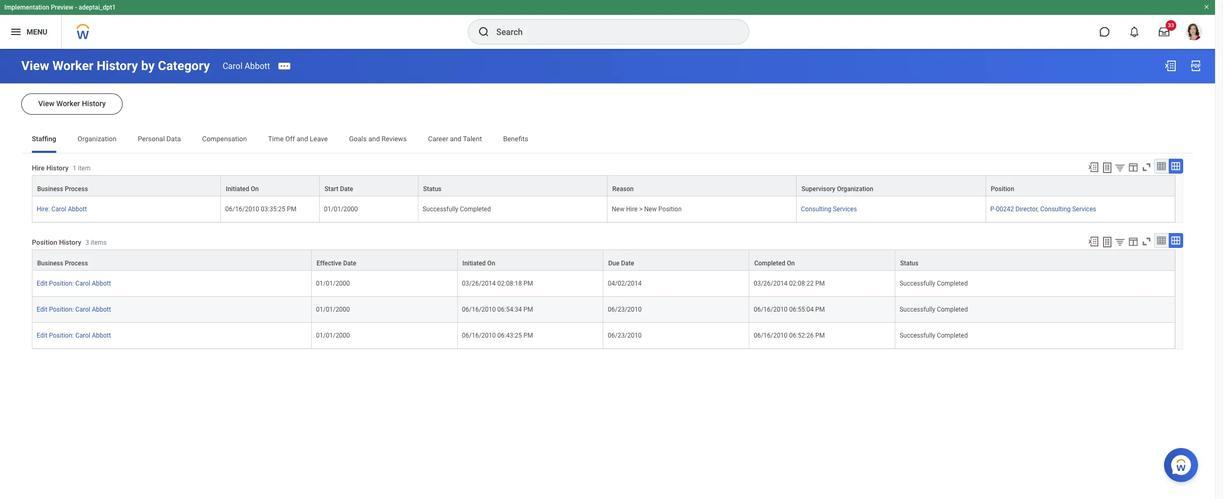 Task type: locate. For each thing, give the bounding box(es) containing it.
1 vertical spatial view
[[38, 99, 54, 108]]

process for position history
[[65, 260, 88, 267]]

export to excel image
[[1165, 60, 1177, 72], [1088, 236, 1100, 248]]

successfully for 06/16/2010 06:55:04 pm
[[900, 306, 936, 314]]

3 edit from the top
[[37, 332, 47, 340]]

06/23/2010 for 06/16/2010 06:43:25 pm
[[608, 332, 642, 340]]

0 vertical spatial edit
[[37, 280, 47, 288]]

pm right 06:52:26
[[816, 332, 825, 340]]

hire
[[32, 164, 45, 172], [626, 206, 638, 213]]

0 vertical spatial business process
[[37, 185, 88, 193]]

hire down staffing
[[32, 164, 45, 172]]

0 vertical spatial expand table image
[[1171, 161, 1182, 172]]

hire left >
[[626, 206, 638, 213]]

organization up the consulting services link
[[837, 185, 874, 193]]

category
[[158, 58, 210, 73]]

1 vertical spatial edit position: carol abbott link
[[37, 304, 111, 314]]

06/16/2010 for 06/16/2010 06:55:04 pm
[[754, 306, 788, 314]]

worker for view worker history by category
[[52, 58, 93, 73]]

2 consulting from the left
[[1041, 206, 1071, 213]]

table image right click to view/edit grid preferences icon
[[1157, 235, 1167, 246]]

06/16/2010 left 06:43:25
[[462, 332, 496, 340]]

view worker history by category
[[21, 58, 210, 73]]

business process down position history 3 items
[[37, 260, 88, 267]]

table image for position history
[[1157, 235, 1167, 246]]

process for hire history
[[65, 185, 88, 193]]

3 row from the top
[[32, 250, 1176, 271]]

pm right 03:35:25
[[287, 206, 297, 213]]

status button down director,
[[896, 250, 1175, 271]]

0 vertical spatial position:
[[49, 280, 74, 288]]

carol for 03/26/2014 02:08:18 pm
[[75, 280, 90, 288]]

and for career and talent
[[450, 135, 462, 143]]

consulting down supervisory
[[801, 206, 832, 213]]

table image right click to view/edit grid preferences image
[[1157, 161, 1167, 172]]

date
[[340, 185, 353, 193], [343, 260, 356, 267], [621, 260, 634, 267]]

consulting
[[801, 206, 832, 213], [1041, 206, 1071, 213]]

successfully for 06/16/2010 06:52:26 pm
[[900, 332, 936, 340]]

history down view worker history by category
[[82, 99, 106, 108]]

start date
[[325, 185, 353, 193]]

6 row from the top
[[32, 323, 1176, 349]]

row containing hire: carol abbott
[[32, 197, 1176, 223]]

position inside popup button
[[991, 185, 1015, 193]]

2 horizontal spatial position
[[991, 185, 1015, 193]]

goals
[[349, 135, 367, 143]]

1 business from the top
[[37, 185, 63, 193]]

reason button
[[608, 176, 797, 196]]

2 services from the left
[[1073, 206, 1097, 213]]

consulting right director,
[[1041, 206, 1071, 213]]

position
[[991, 185, 1015, 193], [659, 206, 682, 213], [32, 239, 57, 247]]

history inside "button"
[[82, 99, 106, 108]]

successfully completed for 06/16/2010 06:55:04 pm
[[900, 306, 968, 314]]

2 vertical spatial edit
[[37, 332, 47, 340]]

position right >
[[659, 206, 682, 213]]

organization up item
[[78, 135, 117, 143]]

on for left initiated on popup button
[[251, 185, 259, 193]]

1 vertical spatial edit position: carol abbott
[[37, 306, 111, 314]]

expand table image
[[1171, 161, 1182, 172], [1171, 235, 1182, 246]]

06/16/2010 06:54:34 pm
[[462, 306, 533, 314]]

edit position: carol abbott link for 03/26/2014 02:08:18 pm
[[37, 278, 111, 288]]

1 horizontal spatial initiated on
[[463, 260, 495, 267]]

0 horizontal spatial status
[[423, 185, 442, 193]]

06/16/2010 03:35:25 pm
[[225, 206, 297, 213]]

position: for 03/26/2014 02:08:18 pm
[[49, 280, 74, 288]]

1 vertical spatial position
[[659, 206, 682, 213]]

1 vertical spatial hire
[[626, 206, 638, 213]]

00242
[[996, 206, 1014, 213]]

2 new from the left
[[644, 206, 657, 213]]

consulting services link
[[801, 204, 857, 213]]

1 business process button from the top
[[32, 176, 221, 196]]

successfully completed
[[423, 206, 491, 213], [900, 280, 968, 288], [900, 306, 968, 314], [900, 332, 968, 340]]

0 vertical spatial edit position: carol abbott link
[[37, 278, 111, 288]]

business up the hire:
[[37, 185, 63, 193]]

business process button
[[32, 176, 221, 196], [32, 250, 311, 271]]

expand table image right click to view/edit grid preferences image
[[1171, 161, 1182, 172]]

business process up 'hire: carol abbott' link
[[37, 185, 88, 193]]

table image
[[1157, 161, 1167, 172], [1157, 235, 1167, 246]]

initiated on up 03/26/2014 02:08:18 pm
[[463, 260, 495, 267]]

abbott for 03/26/2014 02:08:18 pm
[[92, 280, 111, 288]]

menu banner
[[0, 0, 1216, 49]]

process
[[65, 185, 88, 193], [65, 260, 88, 267]]

0 horizontal spatial on
[[251, 185, 259, 193]]

position: for 06/16/2010 06:43:25 pm
[[49, 332, 74, 340]]

2 vertical spatial position:
[[49, 332, 74, 340]]

3 edit position: carol abbott link from the top
[[37, 330, 111, 340]]

06:52:26
[[789, 332, 814, 340]]

0 vertical spatial fullscreen image
[[1141, 162, 1153, 173]]

on for completed on popup button
[[787, 260, 795, 267]]

2 business process from the top
[[37, 260, 88, 267]]

0 horizontal spatial and
[[297, 135, 308, 143]]

edit position: carol abbott for 03/26/2014 02:08:18 pm
[[37, 280, 111, 288]]

06/16/2010 for 06/16/2010 06:54:34 pm
[[462, 306, 496, 314]]

1 vertical spatial business
[[37, 260, 63, 267]]

1 horizontal spatial on
[[488, 260, 495, 267]]

1 vertical spatial initiated
[[463, 260, 486, 267]]

carol for 06/16/2010 06:54:34 pm
[[75, 306, 90, 314]]

personal
[[138, 135, 165, 143]]

career and talent
[[428, 135, 482, 143]]

position up the 00242
[[991, 185, 1015, 193]]

process down position history 3 items
[[65, 260, 88, 267]]

1 06/23/2010 from the top
[[608, 306, 642, 314]]

1 vertical spatial business process
[[37, 260, 88, 267]]

export to worksheets image left select to filter grid data icon
[[1101, 236, 1114, 249]]

0 vertical spatial export to excel image
[[1165, 60, 1177, 72]]

3 edit position: carol abbott from the top
[[37, 332, 111, 340]]

0 horizontal spatial export to excel image
[[1088, 236, 1100, 248]]

view down menu
[[21, 58, 49, 73]]

carol abbott
[[223, 61, 270, 71]]

fullscreen image right click to view/edit grid preferences image
[[1141, 162, 1153, 173]]

edit
[[37, 280, 47, 288], [37, 306, 47, 314], [37, 332, 47, 340]]

0 vertical spatial initiated on
[[226, 185, 259, 193]]

effective
[[317, 260, 342, 267]]

0 horizontal spatial position
[[32, 239, 57, 247]]

business process
[[37, 185, 88, 193], [37, 260, 88, 267]]

03/26/2014 02:08:22 pm
[[754, 280, 825, 288]]

1 vertical spatial edit
[[37, 306, 47, 314]]

03/26/2014 for 03/26/2014 02:08:22 pm
[[754, 280, 788, 288]]

carol abbott link
[[223, 61, 270, 71]]

1 horizontal spatial hire
[[626, 206, 638, 213]]

due date button
[[604, 250, 749, 271]]

1 vertical spatial table image
[[1157, 235, 1167, 246]]

position:
[[49, 280, 74, 288], [49, 306, 74, 314], [49, 332, 74, 340]]

talent
[[463, 135, 482, 143]]

toolbar
[[1083, 159, 1184, 175], [1083, 233, 1184, 250]]

fullscreen image for position history
[[1141, 236, 1153, 248]]

organization
[[78, 135, 117, 143], [837, 185, 874, 193]]

view up staffing
[[38, 99, 54, 108]]

successfully for 03/26/2014 02:08:22 pm
[[900, 280, 936, 288]]

history left 1
[[46, 164, 69, 172]]

2 process from the top
[[65, 260, 88, 267]]

1 vertical spatial fullscreen image
[[1141, 236, 1153, 248]]

preview
[[51, 4, 73, 11]]

history left 3
[[59, 239, 81, 247]]

1 vertical spatial export to worksheets image
[[1101, 236, 1114, 249]]

position down the hire:
[[32, 239, 57, 247]]

1 vertical spatial toolbar
[[1083, 233, 1184, 250]]

edit position: carol abbott for 06/16/2010 06:43:25 pm
[[37, 332, 111, 340]]

export to excel image left view printable version (pdf) image
[[1165, 60, 1177, 72]]

toolbar for hire history
[[1083, 159, 1184, 175]]

1 horizontal spatial initiated on button
[[458, 250, 603, 271]]

03/26/2014
[[462, 280, 496, 288], [754, 280, 788, 288]]

2 edit position: carol abbott link from the top
[[37, 304, 111, 314]]

export to worksheets image for position history
[[1101, 236, 1114, 249]]

start date button
[[320, 176, 418, 196]]

table image for hire history
[[1157, 161, 1167, 172]]

initiated on up 06/16/2010 03:35:25 pm
[[226, 185, 259, 193]]

history
[[97, 58, 138, 73], [82, 99, 106, 108], [46, 164, 69, 172], [59, 239, 81, 247]]

1 services from the left
[[833, 206, 857, 213]]

2 horizontal spatial on
[[787, 260, 795, 267]]

1 row from the top
[[32, 175, 1176, 197]]

06/16/2010
[[225, 206, 259, 213], [462, 306, 496, 314], [754, 306, 788, 314], [462, 332, 496, 340], [754, 332, 788, 340]]

business
[[37, 185, 63, 193], [37, 260, 63, 267]]

inbox large image
[[1159, 27, 1170, 37]]

1 horizontal spatial position
[[659, 206, 682, 213]]

pm right 02:08:18
[[524, 280, 533, 288]]

initiated up 06/16/2010 03:35:25 pm
[[226, 185, 249, 193]]

1 horizontal spatial status
[[901, 260, 919, 267]]

date for due date
[[621, 260, 634, 267]]

0 horizontal spatial services
[[833, 206, 857, 213]]

menu button
[[0, 15, 61, 49]]

initiated on button up 03:35:25
[[221, 176, 319, 196]]

2 edit from the top
[[37, 306, 47, 314]]

supervisory organization
[[802, 185, 874, 193]]

1 vertical spatial expand table image
[[1171, 235, 1182, 246]]

0 vertical spatial toolbar
[[1083, 159, 1184, 175]]

1 vertical spatial export to excel image
[[1088, 236, 1100, 248]]

fullscreen image
[[1141, 162, 1153, 173], [1141, 236, 1153, 248]]

completed for 06/16/2010 06:55:04 pm
[[937, 306, 968, 314]]

pm right 02:08:22
[[816, 280, 825, 288]]

business down position history 3 items
[[37, 260, 63, 267]]

completed for 06/16/2010 06:52:26 pm
[[937, 332, 968, 340]]

select to filter grid data image
[[1115, 162, 1126, 173]]

pm for 06/16/2010 06:52:26 pm
[[816, 332, 825, 340]]

1 horizontal spatial organization
[[837, 185, 874, 193]]

1 position: from the top
[[49, 280, 74, 288]]

tab list
[[21, 128, 1194, 153]]

01/01/2000
[[324, 206, 358, 213], [316, 280, 350, 288], [316, 306, 350, 314], [316, 332, 350, 340]]

2 horizontal spatial and
[[450, 135, 462, 143]]

01/01/2000 for 06/16/2010 06:43:25 pm
[[316, 332, 350, 340]]

Search Workday  search field
[[497, 20, 727, 44]]

1 vertical spatial status
[[901, 260, 919, 267]]

0 horizontal spatial new
[[612, 206, 625, 213]]

0 vertical spatial 06/23/2010
[[608, 306, 642, 314]]

0 horizontal spatial hire
[[32, 164, 45, 172]]

1 vertical spatial initiated on
[[463, 260, 495, 267]]

0 horizontal spatial 03/26/2014
[[462, 280, 496, 288]]

2 06/23/2010 from the top
[[608, 332, 642, 340]]

1 edit position: carol abbott from the top
[[37, 280, 111, 288]]

position history 3 items
[[32, 239, 107, 247]]

1 edit from the top
[[37, 280, 47, 288]]

date right start
[[340, 185, 353, 193]]

0 vertical spatial worker
[[52, 58, 93, 73]]

edit position: carol abbott for 06/16/2010 06:54:34 pm
[[37, 306, 111, 314]]

edit position: carol abbott
[[37, 280, 111, 288], [37, 306, 111, 314], [37, 332, 111, 340]]

0 vertical spatial export to worksheets image
[[1101, 162, 1114, 174]]

3 position: from the top
[[49, 332, 74, 340]]

tab list containing staffing
[[21, 128, 1194, 153]]

and right 'goals'
[[369, 135, 380, 143]]

worker
[[52, 58, 93, 73], [56, 99, 80, 108]]

business for hire
[[37, 185, 63, 193]]

1 vertical spatial process
[[65, 260, 88, 267]]

status button
[[419, 176, 607, 196], [896, 250, 1175, 271]]

carol
[[223, 61, 243, 71], [51, 206, 66, 213], [75, 280, 90, 288], [75, 306, 90, 314], [75, 332, 90, 340]]

1 horizontal spatial services
[[1073, 206, 1097, 213]]

fullscreen image for hire history
[[1141, 162, 1153, 173]]

initiated on
[[226, 185, 259, 193], [463, 260, 495, 267]]

2 vertical spatial edit position: carol abbott
[[37, 332, 111, 340]]

new
[[612, 206, 625, 213], [644, 206, 657, 213]]

0 vertical spatial status
[[423, 185, 442, 193]]

off
[[285, 135, 295, 143]]

0 horizontal spatial initiated
[[226, 185, 249, 193]]

completed on
[[755, 260, 795, 267]]

1 03/26/2014 from the left
[[462, 280, 496, 288]]

row
[[32, 175, 1176, 197], [32, 197, 1176, 223], [32, 250, 1176, 271], [32, 271, 1176, 297], [32, 297, 1176, 323], [32, 323, 1176, 349]]

3 and from the left
[[450, 135, 462, 143]]

worker inside "button"
[[56, 99, 80, 108]]

1 horizontal spatial initiated
[[463, 260, 486, 267]]

2 edit position: carol abbott from the top
[[37, 306, 111, 314]]

status button down "benefits"
[[419, 176, 607, 196]]

0 vertical spatial status button
[[419, 176, 607, 196]]

successfully completed element
[[423, 204, 491, 213]]

date right due
[[621, 260, 634, 267]]

06/23/2010
[[608, 306, 642, 314], [608, 332, 642, 340]]

services down supervisory organization
[[833, 206, 857, 213]]

06/16/2010 left 06:54:34
[[462, 306, 496, 314]]

pm
[[287, 206, 297, 213], [524, 280, 533, 288], [816, 280, 825, 288], [524, 306, 533, 314], [816, 306, 825, 314], [524, 332, 533, 340], [816, 332, 825, 340]]

1 vertical spatial 06/23/2010
[[608, 332, 642, 340]]

pm for 03/26/2014 02:08:22 pm
[[816, 280, 825, 288]]

pm right 06:54:34
[[524, 306, 533, 314]]

1 edit position: carol abbott link from the top
[[37, 278, 111, 288]]

03/26/2014 down completed on
[[754, 280, 788, 288]]

02:08:18
[[498, 280, 522, 288]]

0 horizontal spatial consulting
[[801, 206, 832, 213]]

2 and from the left
[[369, 135, 380, 143]]

initiated on button up 02:08:18
[[458, 250, 603, 271]]

export to worksheets image for hire history
[[1101, 162, 1114, 174]]

effective date
[[317, 260, 356, 267]]

1 vertical spatial worker
[[56, 99, 80, 108]]

click to view/edit grid preferences image
[[1128, 236, 1140, 248]]

completed inside popup button
[[755, 260, 786, 267]]

staffing
[[32, 135, 56, 143]]

pm for 06/16/2010 06:55:04 pm
[[816, 306, 825, 314]]

2 vertical spatial position
[[32, 239, 57, 247]]

0 vertical spatial view
[[21, 58, 49, 73]]

1 horizontal spatial 03/26/2014
[[754, 280, 788, 288]]

0 vertical spatial organization
[[78, 135, 117, 143]]

1 horizontal spatial new
[[644, 206, 657, 213]]

fullscreen image right click to view/edit grid preferences icon
[[1141, 236, 1153, 248]]

pm right 06:43:25
[[524, 332, 533, 340]]

2 03/26/2014 from the left
[[754, 280, 788, 288]]

initiated on button
[[221, 176, 319, 196], [458, 250, 603, 271]]

0 vertical spatial position
[[991, 185, 1015, 193]]

new right >
[[644, 206, 657, 213]]

0 vertical spatial initiated on button
[[221, 176, 319, 196]]

abbott for 06/16/2010 06:54:34 pm
[[92, 306, 111, 314]]

on up 06/16/2010 03:35:25 pm
[[251, 185, 259, 193]]

0 horizontal spatial initiated on
[[226, 185, 259, 193]]

06/16/2010 for 06/16/2010 06:52:26 pm
[[754, 332, 788, 340]]

new down the reason
[[612, 206, 625, 213]]

1 vertical spatial position:
[[49, 306, 74, 314]]

pm for 06/16/2010 06:54:34 pm
[[524, 306, 533, 314]]

2 position: from the top
[[49, 306, 74, 314]]

06/16/2010 left 03:35:25
[[225, 206, 259, 213]]

1 horizontal spatial export to excel image
[[1165, 60, 1177, 72]]

03/26/2014 left 02:08:18
[[462, 280, 496, 288]]

on for bottom initiated on popup button
[[488, 260, 495, 267]]

0 vertical spatial business process button
[[32, 176, 221, 196]]

items
[[91, 239, 107, 247]]

menu
[[27, 27, 47, 36]]

1 business process from the top
[[37, 185, 88, 193]]

06/16/2010 left 06:52:26
[[754, 332, 788, 340]]

process down 1
[[65, 185, 88, 193]]

export to worksheets image
[[1101, 162, 1114, 174], [1101, 236, 1114, 249]]

initiated on for bottom initiated on popup button
[[463, 260, 495, 267]]

pm right 06:55:04
[[816, 306, 825, 314]]

implementation preview -   adeptai_dpt1
[[4, 4, 116, 11]]

edit position: carol abbott link for 06/16/2010 06:54:34 pm
[[37, 304, 111, 314]]

1 horizontal spatial consulting
[[1041, 206, 1071, 213]]

06/16/2010 for 06/16/2010 06:43:25 pm
[[462, 332, 496, 340]]

0 vertical spatial initiated
[[226, 185, 249, 193]]

1 new from the left
[[612, 206, 625, 213]]

export to worksheets image left select to filter grid data image
[[1101, 162, 1114, 174]]

and
[[297, 135, 308, 143], [369, 135, 380, 143], [450, 135, 462, 143]]

export to excel image left select to filter grid data icon
[[1088, 236, 1100, 248]]

2 business from the top
[[37, 260, 63, 267]]

status
[[423, 185, 442, 193], [901, 260, 919, 267]]

and right off
[[297, 135, 308, 143]]

2 vertical spatial edit position: carol abbott link
[[37, 330, 111, 340]]

view inside "button"
[[38, 99, 54, 108]]

supervisory
[[802, 185, 836, 193]]

tab list inside view worker history by category main content
[[21, 128, 1194, 153]]

start
[[325, 185, 339, 193]]

1 horizontal spatial status button
[[896, 250, 1175, 271]]

0 vertical spatial business
[[37, 185, 63, 193]]

1 vertical spatial business process button
[[32, 250, 311, 271]]

04/02/2014
[[608, 280, 642, 288]]

date right effective
[[343, 260, 356, 267]]

0 vertical spatial table image
[[1157, 161, 1167, 172]]

1 process from the top
[[65, 185, 88, 193]]

0 vertical spatial edit position: carol abbott
[[37, 280, 111, 288]]

on up 03/26/2014 02:08:22 pm on the bottom right
[[787, 260, 795, 267]]

view
[[21, 58, 49, 73], [38, 99, 54, 108]]

initiated up 03/26/2014 02:08:18 pm
[[463, 260, 486, 267]]

hire history 1 item
[[32, 164, 91, 172]]

reason
[[613, 185, 634, 193]]

2 row from the top
[[32, 197, 1176, 223]]

1 horizontal spatial and
[[369, 135, 380, 143]]

edit position: carol abbott link
[[37, 278, 111, 288], [37, 304, 111, 314], [37, 330, 111, 340]]

expand table image right click to view/edit grid preferences icon
[[1171, 235, 1182, 246]]

on up 03/26/2014 02:08:18 pm
[[488, 260, 495, 267]]

effective date button
[[312, 250, 457, 271]]

and left talent
[[450, 135, 462, 143]]

abbott
[[245, 61, 270, 71], [68, 206, 87, 213], [92, 280, 111, 288], [92, 306, 111, 314], [92, 332, 111, 340]]

06/16/2010 left 06:55:04
[[754, 306, 788, 314]]

2 business process button from the top
[[32, 250, 311, 271]]

0 vertical spatial process
[[65, 185, 88, 193]]

business for position
[[37, 260, 63, 267]]

1 vertical spatial organization
[[837, 185, 874, 193]]

services down the position popup button
[[1073, 206, 1097, 213]]

successfully completed for 06/16/2010 06:52:26 pm
[[900, 332, 968, 340]]



Task type: describe. For each thing, give the bounding box(es) containing it.
date for start date
[[340, 185, 353, 193]]

06:55:04
[[789, 306, 814, 314]]

06:54:34
[[498, 306, 522, 314]]

close environment banner image
[[1204, 4, 1210, 10]]

completed on button
[[750, 250, 895, 271]]

new hire > new position
[[612, 206, 682, 213]]

business process for position
[[37, 260, 88, 267]]

business process button for hire history
[[32, 176, 221, 196]]

1
[[73, 165, 76, 172]]

view for view worker history by category
[[21, 58, 49, 73]]

0 horizontal spatial status button
[[419, 176, 607, 196]]

abbott for 06/16/2010 06:43:25 pm
[[92, 332, 111, 340]]

33
[[1168, 22, 1175, 28]]

business process button for position history
[[32, 250, 311, 271]]

by
[[141, 58, 155, 73]]

data
[[167, 135, 181, 143]]

personal data
[[138, 135, 181, 143]]

pm for 03/26/2014 02:08:18 pm
[[524, 280, 533, 288]]

career
[[428, 135, 448, 143]]

view worker history by category main content
[[0, 49, 1216, 388]]

adeptai_dpt1
[[79, 4, 116, 11]]

06/16/2010 06:55:04 pm
[[754, 306, 825, 314]]

33 button
[[1153, 20, 1177, 44]]

06/23/2010 for 06/16/2010 06:54:34 pm
[[608, 306, 642, 314]]

export to excel image
[[1088, 162, 1100, 173]]

click to view/edit grid preferences image
[[1128, 162, 1140, 173]]

01/01/2000 for 06/16/2010 06:54:34 pm
[[316, 306, 350, 314]]

p-00242 director, consulting services link
[[991, 204, 1097, 213]]

completed for 03/26/2014 02:08:22 pm
[[937, 280, 968, 288]]

3
[[86, 239, 89, 247]]

supervisory organization button
[[797, 176, 986, 196]]

view worker history button
[[21, 94, 123, 115]]

02:08:22
[[789, 280, 814, 288]]

5 row from the top
[[32, 297, 1176, 323]]

03:35:25
[[261, 206, 285, 213]]

position for position history 3 items
[[32, 239, 57, 247]]

date for effective date
[[343, 260, 356, 267]]

hire:
[[37, 206, 50, 213]]

0 horizontal spatial organization
[[78, 135, 117, 143]]

expand table image for position history
[[1171, 235, 1182, 246]]

director,
[[1016, 206, 1039, 213]]

expand table image for hire history
[[1171, 161, 1182, 172]]

reviews
[[382, 135, 407, 143]]

hire: carol abbott
[[37, 206, 87, 213]]

item
[[78, 165, 91, 172]]

06:43:25
[[498, 332, 522, 340]]

hire inside 'row'
[[626, 206, 638, 213]]

successfully completed for 03/26/2014 02:08:22 pm
[[900, 280, 968, 288]]

due date
[[609, 260, 634, 267]]

0 horizontal spatial initiated on button
[[221, 176, 319, 196]]

view printable version (pdf) image
[[1190, 60, 1203, 72]]

edit position: carol abbott link for 06/16/2010 06:43:25 pm
[[37, 330, 111, 340]]

notifications large image
[[1130, 27, 1140, 37]]

edit for 03/26/2014 02:08:18 pm
[[37, 280, 47, 288]]

business process for hire
[[37, 185, 88, 193]]

06/16/2010 06:43:25 pm
[[462, 332, 533, 340]]

organization inside popup button
[[837, 185, 874, 193]]

worker for view worker history
[[56, 99, 80, 108]]

initiated on for left initiated on popup button
[[226, 185, 259, 193]]

p-
[[991, 206, 996, 213]]

view for view worker history
[[38, 99, 54, 108]]

status for bottom status popup button
[[901, 260, 919, 267]]

edit for 06/16/2010 06:54:34 pm
[[37, 306, 47, 314]]

implementation
[[4, 4, 49, 11]]

06/16/2010 06:52:26 pm
[[754, 332, 825, 340]]

03/26/2014 02:08:18 pm
[[462, 280, 533, 288]]

export to excel image for view worker history by category
[[1165, 60, 1177, 72]]

1 vertical spatial initiated on button
[[458, 250, 603, 271]]

benefits
[[503, 135, 528, 143]]

06/16/2010 for 06/16/2010 03:35:25 pm
[[225, 206, 259, 213]]

initiated for left initiated on popup button
[[226, 185, 249, 193]]

4 row from the top
[[32, 271, 1176, 297]]

history left the by
[[97, 58, 138, 73]]

pm for 06/16/2010 06:43:25 pm
[[524, 332, 533, 340]]

goals and reviews
[[349, 135, 407, 143]]

compensation
[[202, 135, 247, 143]]

time
[[268, 135, 284, 143]]

03/26/2014 for 03/26/2014 02:08:18 pm
[[462, 280, 496, 288]]

consulting services
[[801, 206, 857, 213]]

position for position
[[991, 185, 1015, 193]]

0 vertical spatial hire
[[32, 164, 45, 172]]

search image
[[477, 26, 490, 38]]

due
[[609, 260, 620, 267]]

profile logan mcneil image
[[1186, 23, 1203, 43]]

pm for 06/16/2010 03:35:25 pm
[[287, 206, 297, 213]]

successfully inside successfully completed element
[[423, 206, 459, 213]]

view worker history
[[38, 99, 106, 108]]

and for goals and reviews
[[369, 135, 380, 143]]

position: for 06/16/2010 06:54:34 pm
[[49, 306, 74, 314]]

1 and from the left
[[297, 135, 308, 143]]

01/01/2000 for 03/26/2014 02:08:18 pm
[[316, 280, 350, 288]]

-
[[75, 4, 77, 11]]

justify image
[[10, 26, 22, 38]]

time off and leave
[[268, 135, 328, 143]]

toolbar for position history
[[1083, 233, 1184, 250]]

select to filter grid data image
[[1115, 236, 1126, 248]]

edit for 06/16/2010 06:43:25 pm
[[37, 332, 47, 340]]

1 vertical spatial status button
[[896, 250, 1175, 271]]

position button
[[986, 176, 1175, 196]]

hire: carol abbott link
[[37, 204, 87, 213]]

leave
[[310, 135, 328, 143]]

status for left status popup button
[[423, 185, 442, 193]]

new hire > new position element
[[612, 204, 682, 213]]

export to excel image for position history
[[1088, 236, 1100, 248]]

1 consulting from the left
[[801, 206, 832, 213]]

carol for 06/16/2010 06:43:25 pm
[[75, 332, 90, 340]]

>
[[640, 206, 643, 213]]

p-00242 director, consulting services
[[991, 206, 1097, 213]]

initiated for bottom initiated on popup button
[[463, 260, 486, 267]]



Task type: vqa. For each thing, say whether or not it's contained in the screenshot.
sixth row from the bottom
yes



